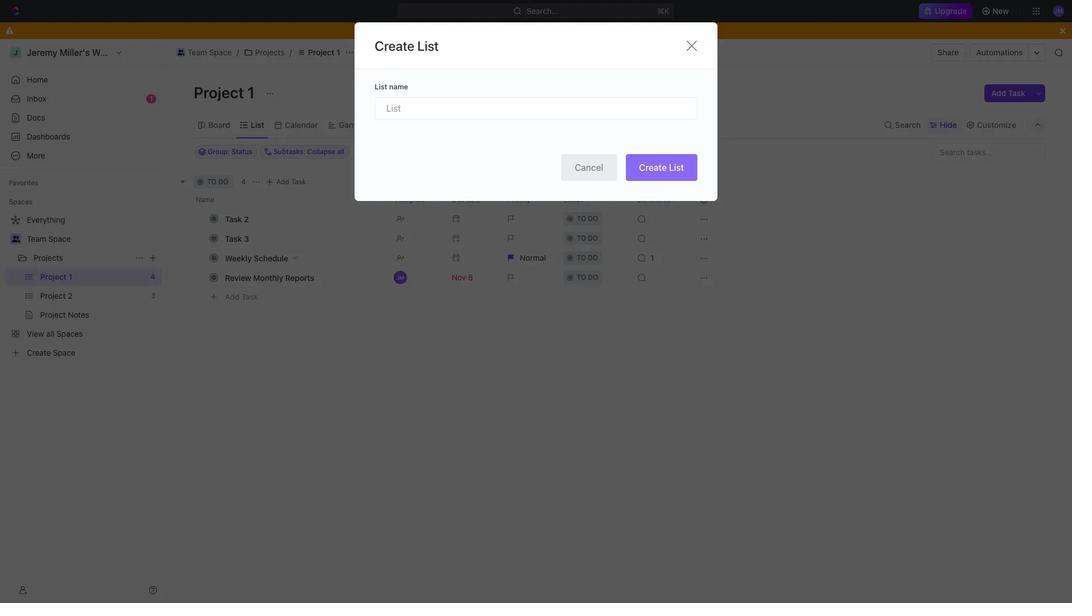 Task type: vqa. For each thing, say whether or not it's contained in the screenshot.
Project 1
yes



Task type: describe. For each thing, give the bounding box(es) containing it.
⌘k
[[658, 6, 670, 16]]

enable
[[475, 26, 500, 35]]

tree inside "sidebar" navigation
[[4, 211, 162, 362]]

new button
[[977, 2, 1016, 20]]

board
[[208, 120, 230, 129]]

projects inside "sidebar" navigation
[[34, 253, 63, 262]]

do
[[418, 26, 428, 35]]

table link
[[378, 117, 400, 133]]

weekly schedule
[[225, 253, 288, 263]]

add task for the bottommost add task button
[[225, 292, 258, 301]]

dashboards
[[27, 132, 70, 141]]

‎task 2
[[225, 214, 249, 224]]

0 vertical spatial create list
[[375, 38, 439, 53]]

do you want to enable browser notifications? enable hide this
[[418, 26, 654, 35]]

team space inside "sidebar" navigation
[[27, 234, 71, 243]]

docs link
[[4, 109, 162, 127]]

new
[[993, 6, 1009, 16]]

1 horizontal spatial add task button
[[263, 175, 310, 189]]

calendar link
[[283, 117, 318, 133]]

to do
[[207, 178, 228, 186]]

enable
[[591, 26, 616, 35]]

2 vertical spatial add task button
[[220, 290, 263, 304]]

list name
[[375, 82, 408, 91]]

schedule
[[254, 253, 288, 263]]

1 horizontal spatial add
[[276, 178, 289, 186]]

user group image
[[11, 236, 20, 242]]

2 horizontal spatial 1
[[336, 47, 340, 57]]

hide button
[[927, 117, 960, 133]]

1 vertical spatial add task
[[276, 178, 306, 186]]

inbox
[[27, 94, 46, 103]]

1 horizontal spatial 1
[[247, 83, 255, 102]]

weekly
[[225, 253, 252, 263]]

space inside "sidebar" navigation
[[48, 234, 71, 243]]

review monthly reports link
[[222, 269, 387, 286]]

Search tasks... text field
[[933, 144, 1045, 160]]

1 horizontal spatial space
[[209, 47, 232, 57]]

‎task
[[225, 214, 242, 224]]

browser
[[502, 26, 532, 35]]

favorites button
[[4, 176, 43, 190]]

review monthly reports
[[225, 273, 314, 282]]

hide inside dropdown button
[[940, 120, 957, 129]]

this
[[641, 26, 654, 35]]

create list inside button
[[639, 163, 684, 173]]

sidebar navigation
[[0, 39, 167, 603]]

share
[[938, 47, 959, 57]]

‎task 2 link
[[222, 211, 387, 227]]

customize
[[977, 120, 1016, 129]]

2 horizontal spatial add task button
[[985, 84, 1032, 102]]

monthly
[[253, 273, 283, 282]]

1 horizontal spatial projects
[[255, 47, 285, 57]]

home link
[[4, 71, 162, 89]]

gantt
[[339, 120, 359, 129]]

do
[[218, 178, 228, 186]]

favorites
[[9, 179, 38, 187]]

3
[[244, 234, 249, 243]]



Task type: locate. For each thing, give the bounding box(es) containing it.
0 horizontal spatial project 1
[[194, 83, 258, 102]]

search
[[895, 120, 921, 129]]

0 vertical spatial project
[[308, 47, 334, 57]]

0 vertical spatial team space link
[[174, 46, 234, 59]]

task up ‎task 2 link
[[291, 178, 306, 186]]

add
[[992, 88, 1006, 98], [276, 178, 289, 186], [225, 292, 239, 301]]

add task up ‎task 2 link
[[276, 178, 306, 186]]

automations button
[[971, 44, 1029, 61]]

team right user group icon
[[27, 234, 46, 243]]

automations
[[976, 47, 1023, 57]]

0 horizontal spatial team space link
[[27, 230, 160, 248]]

task 3
[[225, 234, 249, 243]]

0 vertical spatial project 1
[[308, 47, 340, 57]]

1 vertical spatial team space
[[27, 234, 71, 243]]

add task up customize
[[992, 88, 1025, 98]]

0 horizontal spatial hide
[[622, 26, 639, 35]]

space
[[209, 47, 232, 57], [48, 234, 71, 243]]

dashboards link
[[4, 128, 162, 146]]

2 vertical spatial add
[[225, 292, 239, 301]]

1 vertical spatial projects link
[[34, 249, 131, 267]]

1
[[336, 47, 340, 57], [247, 83, 255, 102], [150, 94, 153, 103]]

cancel button
[[561, 154, 617, 181]]

task up customize
[[1008, 88, 1025, 98]]

task 3 link
[[222, 230, 387, 247]]

0 horizontal spatial space
[[48, 234, 71, 243]]

1 horizontal spatial to
[[465, 26, 473, 35]]

0 vertical spatial hide
[[622, 26, 639, 35]]

1 vertical spatial create
[[639, 163, 667, 173]]

add task button up customize
[[985, 84, 1032, 102]]

home
[[27, 75, 48, 84]]

2 / from the left
[[290, 47, 292, 57]]

search...
[[527, 6, 559, 16]]

team space link
[[174, 46, 234, 59], [27, 230, 160, 248]]

project 1 link
[[294, 46, 343, 59]]

task inside task 3 link
[[225, 234, 242, 243]]

user group image
[[177, 50, 184, 55]]

0 horizontal spatial create
[[375, 38, 414, 53]]

to left do
[[207, 178, 217, 186]]

add task down review
[[225, 292, 258, 301]]

projects link inside tree
[[34, 249, 131, 267]]

1 vertical spatial team space link
[[27, 230, 160, 248]]

projects
[[255, 47, 285, 57], [34, 253, 63, 262]]

1 vertical spatial space
[[48, 234, 71, 243]]

customize button
[[963, 117, 1020, 133]]

team space right user group image
[[188, 47, 232, 57]]

1 horizontal spatial team space link
[[174, 46, 234, 59]]

spaces
[[9, 198, 33, 206]]

add task
[[992, 88, 1025, 98], [276, 178, 306, 186], [225, 292, 258, 301]]

notifications?
[[534, 26, 584, 35]]

add task button
[[985, 84, 1032, 102], [263, 175, 310, 189], [220, 290, 263, 304]]

to
[[465, 26, 473, 35], [207, 178, 217, 186]]

1 horizontal spatial add task
[[276, 178, 306, 186]]

team space
[[188, 47, 232, 57], [27, 234, 71, 243]]

add for the bottommost add task button
[[225, 292, 239, 301]]

calendar
[[285, 120, 318, 129]]

list link
[[249, 117, 264, 133]]

0 vertical spatial add task
[[992, 88, 1025, 98]]

list inside button
[[669, 163, 684, 173]]

0 horizontal spatial projects link
[[34, 249, 131, 267]]

0 vertical spatial create
[[375, 38, 414, 53]]

cancel
[[575, 163, 603, 173]]

0 horizontal spatial create list
[[375, 38, 439, 53]]

0 horizontal spatial add
[[225, 292, 239, 301]]

search button
[[881, 117, 924, 133]]

create
[[375, 38, 414, 53], [639, 163, 667, 173]]

team inside "sidebar" navigation
[[27, 234, 46, 243]]

add task button up ‎task 2 link
[[263, 175, 310, 189]]

2 horizontal spatial add task
[[992, 88, 1025, 98]]

0 horizontal spatial 1
[[150, 94, 153, 103]]

1 vertical spatial hide
[[940, 120, 957, 129]]

space right user group icon
[[48, 234, 71, 243]]

0 horizontal spatial add task
[[225, 292, 258, 301]]

list
[[417, 38, 439, 53], [375, 82, 387, 91], [251, 120, 264, 129], [669, 163, 684, 173]]

add right 4
[[276, 178, 289, 186]]

0 vertical spatial projects
[[255, 47, 285, 57]]

create list
[[375, 38, 439, 53], [639, 163, 684, 173]]

space right user group image
[[209, 47, 232, 57]]

List text field
[[375, 97, 697, 119]]

project
[[308, 47, 334, 57], [194, 83, 244, 102]]

1 vertical spatial create list
[[639, 163, 684, 173]]

0 vertical spatial team space
[[188, 47, 232, 57]]

1 inside "sidebar" navigation
[[150, 94, 153, 103]]

share button
[[931, 44, 966, 61]]

1 horizontal spatial create list
[[639, 163, 684, 173]]

hide left this
[[622, 26, 639, 35]]

1 vertical spatial projects
[[34, 253, 63, 262]]

create inside button
[[639, 163, 667, 173]]

table
[[380, 120, 400, 129]]

0 vertical spatial add task button
[[985, 84, 1032, 102]]

1 horizontal spatial team
[[188, 47, 207, 57]]

task down review
[[242, 292, 258, 301]]

1 horizontal spatial /
[[290, 47, 292, 57]]

hide right search
[[940, 120, 957, 129]]

/
[[237, 47, 239, 57], [290, 47, 292, 57]]

0 horizontal spatial /
[[237, 47, 239, 57]]

1 / from the left
[[237, 47, 239, 57]]

team space right user group icon
[[27, 234, 71, 243]]

add up customize
[[992, 88, 1006, 98]]

projects link
[[241, 46, 287, 59], [34, 249, 131, 267]]

review
[[225, 273, 251, 282]]

2 horizontal spatial add
[[992, 88, 1006, 98]]

2 vertical spatial add task
[[225, 292, 258, 301]]

1 vertical spatial team
[[27, 234, 46, 243]]

docs
[[27, 113, 45, 122]]

1 vertical spatial to
[[207, 178, 217, 186]]

tree containing team space
[[4, 211, 162, 362]]

0 horizontal spatial to
[[207, 178, 217, 186]]

1 vertical spatial project
[[194, 83, 244, 102]]

0 vertical spatial add
[[992, 88, 1006, 98]]

want
[[445, 26, 463, 35]]

0 horizontal spatial add task button
[[220, 290, 263, 304]]

add task button down review
[[220, 290, 263, 304]]

team
[[188, 47, 207, 57], [27, 234, 46, 243]]

tree
[[4, 211, 162, 362]]

project 1
[[308, 47, 340, 57], [194, 83, 258, 102]]

4
[[241, 178, 246, 186]]

2
[[244, 214, 249, 224]]

1 vertical spatial add
[[276, 178, 289, 186]]

1 horizontal spatial team space
[[188, 47, 232, 57]]

board link
[[206, 117, 230, 133]]

0 horizontal spatial projects
[[34, 253, 63, 262]]

0 horizontal spatial project
[[194, 83, 244, 102]]

1 horizontal spatial project
[[308, 47, 334, 57]]

name
[[389, 82, 408, 91]]

task
[[1008, 88, 1025, 98], [291, 178, 306, 186], [225, 234, 242, 243], [242, 292, 258, 301]]

upgrade link
[[919, 3, 973, 19]]

1 horizontal spatial hide
[[940, 120, 957, 129]]

0 vertical spatial projects link
[[241, 46, 287, 59]]

0 horizontal spatial team
[[27, 234, 46, 243]]

hide
[[622, 26, 639, 35], [940, 120, 957, 129]]

team right user group image
[[188, 47, 207, 57]]

to right want
[[465, 26, 473, 35]]

0 vertical spatial space
[[209, 47, 232, 57]]

you
[[430, 26, 443, 35]]

1 vertical spatial project 1
[[194, 83, 258, 102]]

1 horizontal spatial projects link
[[241, 46, 287, 59]]

1 horizontal spatial project 1
[[308, 47, 340, 57]]

upgrade
[[935, 6, 967, 16]]

weekly schedule link
[[222, 250, 387, 266]]

1 vertical spatial add task button
[[263, 175, 310, 189]]

0 vertical spatial to
[[465, 26, 473, 35]]

0 horizontal spatial team space
[[27, 234, 71, 243]]

add down review
[[225, 292, 239, 301]]

add task for add task button to the right
[[992, 88, 1025, 98]]

1 horizontal spatial create
[[639, 163, 667, 173]]

reports
[[285, 273, 314, 282]]

gantt link
[[337, 117, 359, 133]]

0 vertical spatial team
[[188, 47, 207, 57]]

add for add task button to the right
[[992, 88, 1006, 98]]

create list button
[[626, 154, 697, 181]]

task left the 3
[[225, 234, 242, 243]]



